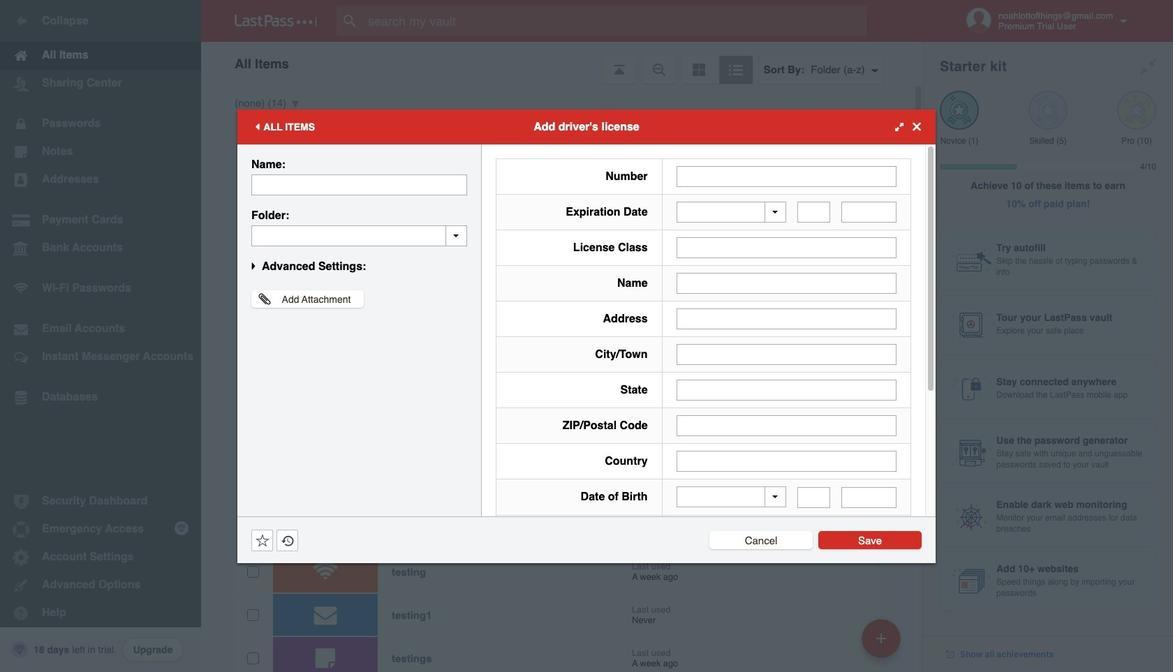 Task type: locate. For each thing, give the bounding box(es) containing it.
vault options navigation
[[201, 42, 923, 84]]

None text field
[[676, 166, 897, 187], [842, 202, 897, 223], [251, 225, 467, 246], [676, 237, 897, 258], [676, 273, 897, 294], [676, 309, 897, 330], [676, 380, 897, 401], [676, 416, 897, 436], [798, 487, 831, 508], [676, 166, 897, 187], [842, 202, 897, 223], [251, 225, 467, 246], [676, 237, 897, 258], [676, 273, 897, 294], [676, 309, 897, 330], [676, 380, 897, 401], [676, 416, 897, 436], [798, 487, 831, 508]]

Search search field
[[337, 6, 895, 36]]

dialog
[[237, 109, 936, 673]]

None text field
[[251, 174, 467, 195], [798, 202, 831, 223], [676, 344, 897, 365], [676, 451, 897, 472], [842, 487, 897, 508], [251, 174, 467, 195], [798, 202, 831, 223], [676, 344, 897, 365], [676, 451, 897, 472], [842, 487, 897, 508]]

main navigation navigation
[[0, 0, 201, 673]]



Task type: describe. For each thing, give the bounding box(es) containing it.
new item navigation
[[857, 615, 909, 673]]

new item image
[[876, 634, 886, 644]]

lastpass image
[[235, 15, 317, 27]]

search my vault text field
[[337, 6, 895, 36]]



